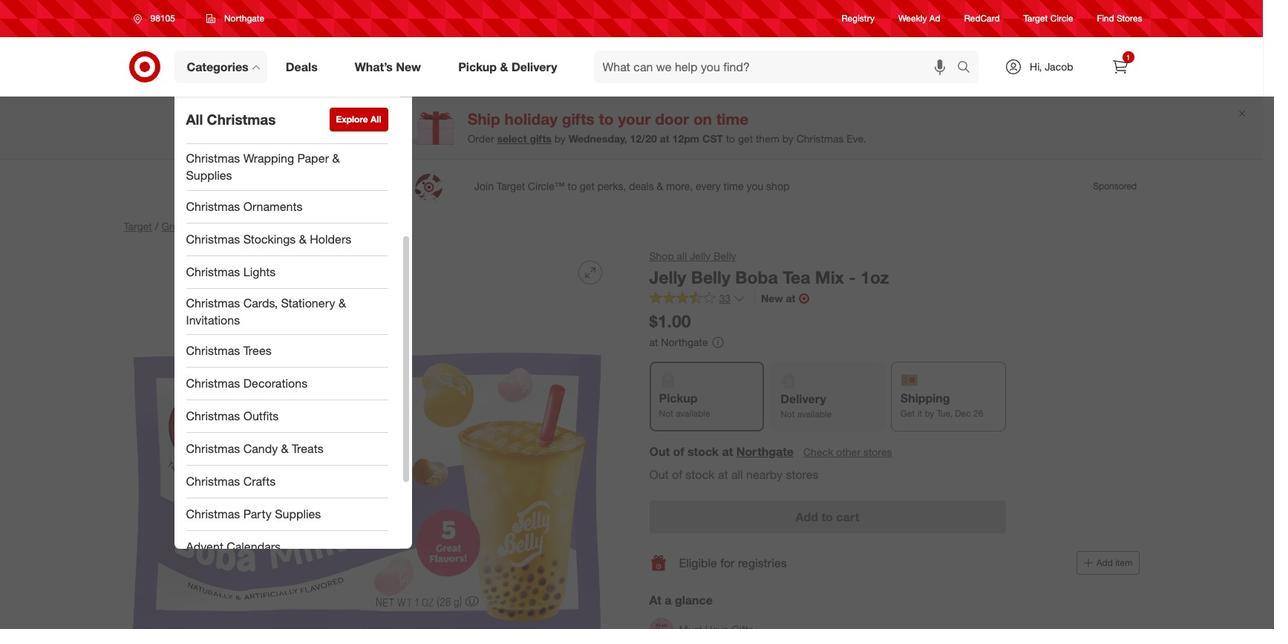 Task type: locate. For each thing, give the bounding box(es) containing it.
not
[[659, 408, 674, 419], [781, 409, 795, 420]]

supplies down christmas crafts link
[[275, 507, 321, 522]]

northgate up categories link
[[224, 13, 265, 24]]

12pm
[[673, 132, 700, 145]]

supplies inside christmas wrapping paper & supplies
[[186, 168, 232, 183]]

stores right the other
[[864, 445, 893, 458]]

grocery link
[[162, 220, 199, 233]]

& left holders
[[299, 232, 307, 246]]

available up 'out of stock at northgate'
[[676, 408, 711, 419]]

0 vertical spatial of
[[674, 444, 685, 459]]

available inside pickup not available
[[676, 408, 711, 419]]

target for target circle
[[1024, 13, 1049, 24]]

0 horizontal spatial target
[[124, 220, 152, 233]]

christmas decorations
[[186, 376, 308, 391]]

1 horizontal spatial gifts
[[562, 109, 595, 129]]

available
[[676, 408, 711, 419], [798, 409, 832, 420]]

1 vertical spatial out
[[650, 467, 669, 482]]

all right shop
[[677, 250, 687, 262]]

candy down outfits
[[244, 442, 278, 457]]

1 horizontal spatial supplies
[[275, 507, 321, 522]]

1 horizontal spatial /
[[202, 220, 206, 233]]

stores down the check on the bottom of the page
[[786, 467, 819, 482]]

jacob
[[1045, 60, 1074, 73]]

2 horizontal spatial to
[[822, 510, 833, 525]]

of down 'out of stock at northgate'
[[672, 467, 683, 482]]

1 vertical spatial treats
[[292, 442, 324, 457]]

christmas candy & treats link down ornaments
[[209, 220, 329, 233]]

0 horizontal spatial all
[[677, 250, 687, 262]]

1 vertical spatial add
[[1097, 557, 1114, 569]]

by right 'them' on the top of page
[[783, 132, 794, 145]]

add to cart button
[[650, 501, 1006, 534]]

christmas for crafts
[[186, 474, 240, 489]]

christmas up christmas lights
[[186, 232, 240, 246]]

out of stock at northgate
[[650, 444, 794, 459]]

at down door
[[660, 132, 670, 145]]

christmas down all christmas
[[186, 151, 240, 166]]

all christmas
[[186, 111, 276, 128]]

-
[[849, 267, 856, 288]]

christmas wrapping paper & supplies link
[[174, 144, 400, 191]]

christmas candy & treats link up crafts
[[174, 433, 400, 466]]

christmas left 'lights'
[[186, 264, 240, 279]]

0 vertical spatial stores
[[864, 445, 893, 458]]

all left nearby
[[732, 467, 743, 482]]

1 horizontal spatial new
[[762, 292, 784, 304]]

to inside button
[[822, 510, 833, 525]]

0 vertical spatial new
[[396, 59, 421, 74]]

& inside christmas cards, stationery & invitations
[[339, 295, 346, 310]]

1 horizontal spatial available
[[798, 409, 832, 420]]

stores
[[1117, 13, 1143, 24]]

0 horizontal spatial northgate
[[224, 13, 265, 24]]

0 vertical spatial all
[[677, 250, 687, 262]]

pickup up ship
[[459, 59, 497, 74]]

add left cart
[[796, 510, 819, 525]]

1 vertical spatial stores
[[786, 467, 819, 482]]

0 vertical spatial treats
[[301, 220, 329, 233]]

1 vertical spatial to
[[726, 132, 736, 145]]

search
[[951, 61, 987, 75]]

christmas for outfits
[[186, 409, 240, 424]]

to up the wednesday,
[[599, 109, 614, 129]]

all down 'categories'
[[186, 111, 203, 128]]

registry
[[842, 13, 875, 24]]

christmas up advent
[[186, 507, 240, 522]]

all right explore
[[371, 114, 382, 125]]

available for delivery
[[798, 409, 832, 420]]

1 vertical spatial northgate
[[661, 335, 708, 348]]

0 horizontal spatial /
[[155, 220, 159, 233]]

1 vertical spatial target
[[124, 220, 152, 233]]

christmas candy & treats
[[186, 442, 324, 457]]

delivery up holiday
[[512, 59, 558, 74]]

on
[[694, 109, 712, 129]]

treats down christmas outfits link
[[292, 442, 324, 457]]

by right it
[[925, 408, 935, 419]]

0 vertical spatial out
[[650, 444, 670, 459]]

& right paper
[[332, 151, 340, 166]]

1 vertical spatial delivery
[[781, 392, 827, 407]]

what's
[[355, 59, 393, 74]]

0 vertical spatial add
[[796, 510, 819, 525]]

belly up boba
[[714, 250, 737, 262]]

0 vertical spatial belly
[[714, 250, 737, 262]]

1 vertical spatial gifts
[[530, 132, 552, 145]]

registries
[[738, 556, 787, 571]]

1 horizontal spatial all
[[732, 467, 743, 482]]

ship holiday gifts to your door on time order select gifts by wednesday, 12/20 at 12pm cst to get them by christmas eve.
[[468, 109, 867, 145]]

treats down ornaments
[[301, 220, 329, 233]]

delivery up the check on the bottom of the page
[[781, 392, 827, 407]]

2 / from the left
[[202, 220, 206, 233]]

christmas inside christmas wrapping paper & supplies
[[186, 151, 240, 166]]

grocery
[[162, 220, 199, 233]]

target circle
[[1024, 13, 1074, 24]]

1 horizontal spatial to
[[726, 132, 736, 145]]

christmas left eve.
[[797, 132, 844, 145]]

0 horizontal spatial available
[[676, 408, 711, 419]]

33 link
[[650, 291, 746, 308]]

add item button
[[1077, 552, 1140, 575]]

0 vertical spatial pickup
[[459, 59, 497, 74]]

candy down ornaments
[[259, 220, 289, 233]]

your
[[618, 109, 651, 129]]

/
[[155, 220, 159, 233], [202, 220, 206, 233]]

it
[[918, 408, 923, 419]]

stock down 'out of stock at northgate'
[[686, 467, 715, 482]]

christmas
[[207, 111, 276, 128], [797, 132, 844, 145], [186, 151, 240, 166], [186, 199, 240, 214], [209, 220, 256, 233], [186, 232, 240, 246], [186, 264, 240, 279], [186, 295, 240, 310], [186, 344, 240, 358], [186, 376, 240, 391], [186, 409, 240, 424], [186, 442, 240, 457], [186, 474, 240, 489], [186, 507, 240, 522]]

1 horizontal spatial pickup
[[659, 391, 698, 406]]

0 horizontal spatial add
[[796, 510, 819, 525]]

explore
[[336, 114, 368, 125]]

2 out from the top
[[650, 467, 669, 482]]

target
[[1024, 13, 1049, 24], [124, 220, 152, 233]]

available inside delivery not available
[[798, 409, 832, 420]]

christmas inside christmas cards, stationery & invitations
[[186, 295, 240, 310]]

0 horizontal spatial pickup
[[459, 59, 497, 74]]

weekly ad link
[[899, 12, 941, 25]]

1 vertical spatial belly
[[691, 267, 731, 288]]

pickup not available
[[659, 391, 711, 419]]

christmas candy & treats link
[[209, 220, 329, 233], [174, 433, 400, 466]]

christmas for party
[[186, 507, 240, 522]]

0 vertical spatial to
[[599, 109, 614, 129]]

stock for northgate
[[688, 444, 719, 459]]

0 vertical spatial christmas candy & treats link
[[209, 220, 329, 233]]

0 vertical spatial target
[[1024, 13, 1049, 24]]

christmas down christmas trees
[[186, 376, 240, 391]]

to
[[599, 109, 614, 129], [726, 132, 736, 145], [822, 510, 833, 525]]

pickup for not
[[659, 391, 698, 406]]

northgate down $1.00 on the right of the page
[[661, 335, 708, 348]]

by down holiday
[[555, 132, 566, 145]]

add left item
[[1097, 557, 1114, 569]]

0 vertical spatial northgate
[[224, 13, 265, 24]]

order
[[468, 132, 495, 145]]

boba
[[736, 267, 778, 288]]

out for out of stock at all nearby stores
[[650, 467, 669, 482]]

gifts up the wednesday,
[[562, 109, 595, 129]]

1 vertical spatial stock
[[686, 467, 715, 482]]

by inside shipping get it by tue, dec 26
[[925, 408, 935, 419]]

stores
[[864, 445, 893, 458], [786, 467, 819, 482]]

all inside shop all jelly belly jelly belly boba tea mix - 1oz
[[677, 250, 687, 262]]

christmas down christmas ornaments
[[209, 220, 256, 233]]

2 horizontal spatial by
[[925, 408, 935, 419]]

to left "get"
[[726, 132, 736, 145]]

holders
[[310, 232, 352, 246]]

1 vertical spatial pickup
[[659, 391, 698, 406]]

new down boba
[[762, 292, 784, 304]]

1 horizontal spatial add
[[1097, 557, 1114, 569]]

belly up 33
[[691, 267, 731, 288]]

northgate up nearby
[[737, 444, 794, 459]]

christmas wrapping paper & supplies
[[186, 151, 340, 183]]

What can we help you find? suggestions appear below search field
[[594, 51, 961, 83]]

& right stationery
[[339, 295, 346, 310]]

not up northgate button
[[781, 409, 795, 420]]

christmas up christmas crafts
[[186, 442, 240, 457]]

not inside pickup not available
[[659, 408, 674, 419]]

pickup inside pickup not available
[[659, 391, 698, 406]]

pickup down at northgate
[[659, 391, 698, 406]]

at down the tea
[[786, 292, 796, 304]]

christmas left crafts
[[186, 474, 240, 489]]

available up the check on the bottom of the page
[[798, 409, 832, 420]]

ad
[[930, 13, 941, 24]]

at down $1.00 on the right of the page
[[650, 335, 659, 348]]

jelly belly boba tea mix - 1oz, 1 of 4 image
[[124, 249, 614, 629]]

by
[[555, 132, 566, 145], [783, 132, 794, 145], [925, 408, 935, 419]]

christmas down invitations
[[186, 344, 240, 358]]

registry link
[[842, 12, 875, 25]]

christmas decorations link
[[174, 368, 400, 401]]

christmas up "target / grocery / christmas candy & treats"
[[186, 199, 240, 214]]

1 horizontal spatial target
[[1024, 13, 1049, 24]]

weekly ad
[[899, 13, 941, 24]]

target left grocery link
[[124, 220, 152, 233]]

christmas up wrapping
[[207, 111, 276, 128]]

1 link
[[1104, 51, 1137, 83]]

not up 'out of stock at northgate'
[[659, 408, 674, 419]]

christmas outfits
[[186, 409, 279, 424]]

1 horizontal spatial not
[[781, 409, 795, 420]]

&
[[500, 59, 509, 74], [332, 151, 340, 166], [292, 220, 299, 233], [299, 232, 307, 246], [339, 295, 346, 310], [281, 442, 289, 457]]

find stores link
[[1098, 12, 1143, 25]]

weekly
[[899, 13, 928, 24]]

delivery inside delivery not available
[[781, 392, 827, 407]]

1 horizontal spatial stores
[[864, 445, 893, 458]]

new at
[[762, 292, 796, 304]]

christmas lights
[[186, 264, 276, 279]]

hi, jacob
[[1031, 60, 1074, 73]]

christmas for decorations
[[186, 376, 240, 391]]

0 vertical spatial gifts
[[562, 109, 595, 129]]

christmas for trees
[[186, 344, 240, 358]]

1 vertical spatial supplies
[[275, 507, 321, 522]]

treats
[[301, 220, 329, 233], [292, 442, 324, 457]]

northgate button
[[197, 5, 274, 32]]

northgate
[[224, 13, 265, 24], [661, 335, 708, 348], [737, 444, 794, 459]]

christmas for lights
[[186, 264, 240, 279]]

to left cart
[[822, 510, 833, 525]]

out down 'out of stock at northgate'
[[650, 467, 669, 482]]

0 vertical spatial delivery
[[512, 59, 558, 74]]

a
[[665, 593, 672, 608]]

0 horizontal spatial supplies
[[186, 168, 232, 183]]

treats inside all christmas dialog
[[292, 442, 324, 457]]

/ right grocery link
[[202, 220, 206, 233]]

christmas up invitations
[[186, 295, 240, 310]]

of
[[674, 444, 685, 459], [672, 467, 683, 482]]

& inside "link"
[[299, 232, 307, 246]]

0 vertical spatial stock
[[688, 444, 719, 459]]

1 out from the top
[[650, 444, 670, 459]]

/ right target link
[[155, 220, 159, 233]]

of down pickup not available
[[674, 444, 685, 459]]

cst
[[703, 132, 723, 145]]

christmas down christmas decorations in the bottom left of the page
[[186, 409, 240, 424]]

& down ornaments
[[292, 220, 299, 233]]

supplies up christmas ornaments
[[186, 168, 232, 183]]

jelly down shop
[[650, 267, 687, 288]]

christmas for cards,
[[186, 295, 240, 310]]

redcard
[[965, 13, 1000, 24]]

all christmas dialog
[[174, 96, 412, 564]]

stores inside button
[[864, 445, 893, 458]]

not inside delivery not available
[[781, 409, 795, 420]]

1 / from the left
[[155, 220, 159, 233]]

2 horizontal spatial northgate
[[737, 444, 794, 459]]

of for out of stock at all nearby stores
[[672, 467, 683, 482]]

1 vertical spatial jelly
[[650, 267, 687, 288]]

invitations
[[186, 312, 240, 327]]

1 vertical spatial all
[[732, 467, 743, 482]]

gifts down holiday
[[530, 132, 552, 145]]

trees
[[244, 344, 272, 358]]

christmas stockings & holders
[[186, 232, 352, 246]]

1 horizontal spatial by
[[783, 132, 794, 145]]

add for add to cart
[[796, 510, 819, 525]]

christmas inside "link"
[[186, 232, 240, 246]]

2 vertical spatial northgate
[[737, 444, 794, 459]]

new right what's
[[396, 59, 421, 74]]

shipping get it by tue, dec 26
[[901, 391, 984, 419]]

jelly right shop
[[690, 250, 711, 262]]

get
[[901, 408, 916, 419]]

2 vertical spatial to
[[822, 510, 833, 525]]

christmas lights link
[[174, 256, 400, 289]]

add for add item
[[1097, 557, 1114, 569]]

$1.00
[[650, 310, 691, 331]]

christmas for wrapping
[[186, 151, 240, 166]]

christmas for ornaments
[[186, 199, 240, 214]]

target circle link
[[1024, 12, 1074, 25]]

christmas outfits link
[[174, 401, 400, 433]]

1 horizontal spatial delivery
[[781, 392, 827, 407]]

0 horizontal spatial delivery
[[512, 59, 558, 74]]

out down pickup not available
[[650, 444, 670, 459]]

stock up out of stock at all nearby stores
[[688, 444, 719, 459]]

mix
[[816, 267, 845, 288]]

wrapping
[[244, 151, 294, 166]]

0 horizontal spatial gifts
[[530, 132, 552, 145]]

target left circle
[[1024, 13, 1049, 24]]

0 vertical spatial supplies
[[186, 168, 232, 183]]

delivery
[[512, 59, 558, 74], [781, 392, 827, 407]]

1 vertical spatial of
[[672, 467, 683, 482]]

0 horizontal spatial not
[[659, 408, 674, 419]]

1 vertical spatial candy
[[244, 442, 278, 457]]

0 vertical spatial jelly
[[690, 250, 711, 262]]

pickup
[[459, 59, 497, 74], [659, 391, 698, 406]]

1 horizontal spatial jelly
[[690, 250, 711, 262]]

new
[[396, 59, 421, 74], [762, 292, 784, 304]]

ship
[[468, 109, 501, 129]]

1 vertical spatial new
[[762, 292, 784, 304]]

98105
[[150, 13, 175, 24]]

1 horizontal spatial northgate
[[661, 335, 708, 348]]



Task type: describe. For each thing, give the bounding box(es) containing it.
stock for all
[[686, 467, 715, 482]]

pickup & delivery
[[459, 59, 558, 74]]

1oz
[[861, 267, 890, 288]]

0 horizontal spatial to
[[599, 109, 614, 129]]

christmas stockings & holders link
[[174, 223, 400, 256]]

available for pickup
[[676, 408, 711, 419]]

deals
[[286, 59, 318, 74]]

out of stock at all nearby stores
[[650, 467, 819, 482]]

at inside ship holiday gifts to your door on time order select gifts by wednesday, 12/20 at 12pm cst to get them by christmas eve.
[[660, 132, 670, 145]]

tea
[[783, 267, 811, 288]]

not for delivery
[[781, 409, 795, 420]]

dec
[[956, 408, 972, 419]]

crafts
[[244, 474, 276, 489]]

christmas for candy
[[186, 442, 240, 457]]

0 horizontal spatial jelly
[[650, 267, 687, 288]]

explore all link
[[330, 108, 388, 132]]

candy inside all christmas dialog
[[244, 442, 278, 457]]

0 vertical spatial candy
[[259, 220, 289, 233]]

categories link
[[174, 51, 267, 83]]

christmas trees link
[[174, 335, 400, 368]]

lights
[[244, 264, 276, 279]]

christmas inside ship holiday gifts to your door on time order select gifts by wednesday, 12/20 at 12pm cst to get them by christmas eve.
[[797, 132, 844, 145]]

decorations
[[244, 376, 308, 391]]

northgate button
[[737, 443, 794, 460]]

delivery not available
[[781, 392, 832, 420]]

what's new link
[[342, 51, 440, 83]]

ornaments
[[244, 199, 303, 214]]

tue,
[[937, 408, 953, 419]]

outfits
[[244, 409, 279, 424]]

christmas trees
[[186, 344, 272, 358]]

christmas crafts
[[186, 474, 276, 489]]

advent calendars
[[186, 540, 281, 555]]

of for out of stock at northgate
[[674, 444, 685, 459]]

eligible for registries
[[679, 556, 787, 571]]

christmas ornaments
[[186, 199, 303, 214]]

26
[[974, 408, 984, 419]]

christmas ornaments link
[[174, 191, 400, 223]]

christmas for stockings
[[186, 232, 240, 246]]

0 horizontal spatial all
[[186, 111, 203, 128]]

0 horizontal spatial stores
[[786, 467, 819, 482]]

target link
[[124, 220, 152, 233]]

1
[[1127, 53, 1131, 62]]

33
[[720, 292, 731, 304]]

1 vertical spatial christmas candy & treats link
[[174, 433, 400, 466]]

them
[[756, 132, 780, 145]]

& up ship
[[500, 59, 509, 74]]

what's new
[[355, 59, 421, 74]]

out for out of stock at northgate
[[650, 444, 670, 459]]

eligible
[[679, 556, 718, 571]]

circle
[[1051, 13, 1074, 24]]

at northgate
[[650, 335, 708, 348]]

supplies inside christmas party supplies link
[[275, 507, 321, 522]]

northgate inside dropdown button
[[224, 13, 265, 24]]

nearby
[[747, 467, 783, 482]]

check other stores button
[[803, 444, 893, 460]]

advent
[[186, 540, 224, 555]]

stationery
[[281, 295, 335, 310]]

shop all jelly belly jelly belly boba tea mix - 1oz
[[650, 250, 890, 288]]

pickup for &
[[459, 59, 497, 74]]

time
[[717, 109, 749, 129]]

& inside christmas wrapping paper & supplies
[[332, 151, 340, 166]]

christmas crafts link
[[174, 466, 400, 499]]

at a glance
[[650, 593, 713, 608]]

12/20
[[630, 132, 657, 145]]

advertisement region
[[112, 169, 1152, 204]]

hi,
[[1031, 60, 1043, 73]]

find
[[1098, 13, 1115, 24]]

pickup & delivery link
[[446, 51, 576, 83]]

& down christmas outfits link
[[281, 442, 289, 457]]

0 horizontal spatial new
[[396, 59, 421, 74]]

redcard link
[[965, 12, 1000, 25]]

at
[[650, 593, 662, 608]]

explore all
[[336, 114, 382, 125]]

door
[[655, 109, 690, 129]]

christmas party supplies
[[186, 507, 321, 522]]

1 horizontal spatial all
[[371, 114, 382, 125]]

add item
[[1097, 557, 1133, 569]]

not for pickup
[[659, 408, 674, 419]]

check
[[804, 445, 834, 458]]

categories
[[187, 59, 249, 74]]

find stores
[[1098, 13, 1143, 24]]

glance
[[675, 593, 713, 608]]

at down 'out of stock at northgate'
[[718, 467, 729, 482]]

paper
[[298, 151, 329, 166]]

deals link
[[273, 51, 336, 83]]

for
[[721, 556, 735, 571]]

other
[[837, 445, 861, 458]]

at up out of stock at all nearby stores
[[723, 444, 734, 459]]

select
[[497, 132, 527, 145]]

check other stores
[[804, 445, 893, 458]]

0 horizontal spatial by
[[555, 132, 566, 145]]

target for target / grocery / christmas candy & treats
[[124, 220, 152, 233]]

search button
[[951, 51, 987, 86]]

add to cart
[[796, 510, 860, 525]]

advent calendars link
[[174, 531, 400, 564]]

holiday
[[505, 109, 558, 129]]



Task type: vqa. For each thing, say whether or not it's contained in the screenshot.
yes radio at the left bottom of the page
no



